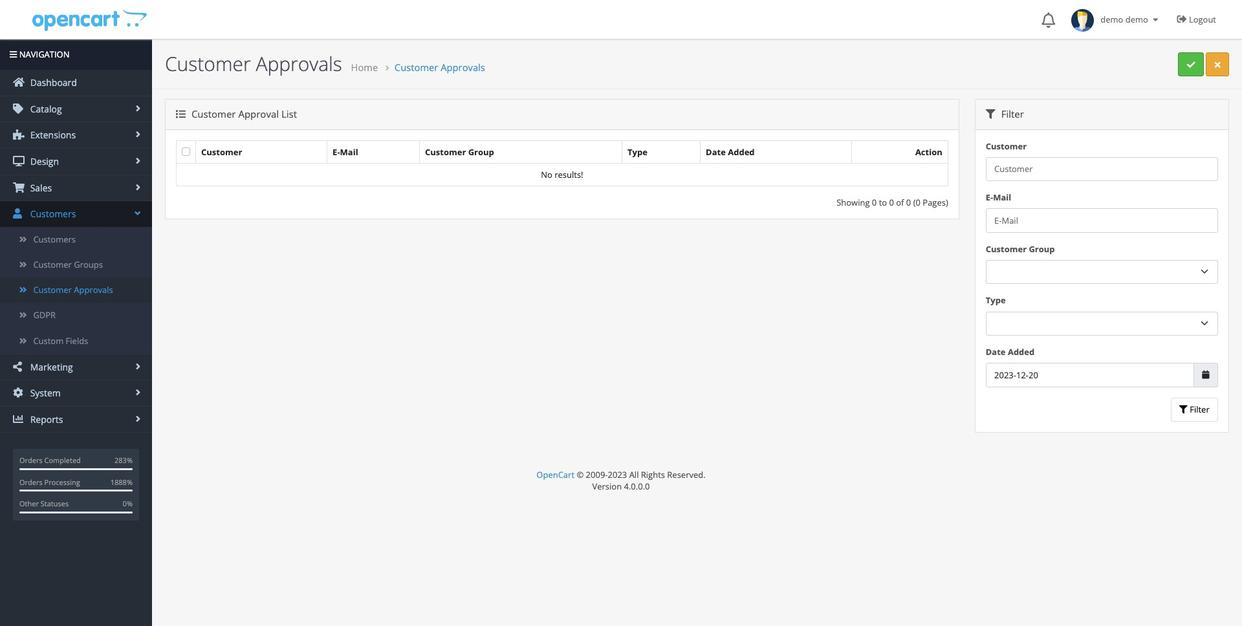 Task type: locate. For each thing, give the bounding box(es) containing it.
0 left to
[[873, 197, 877, 208]]

1 vertical spatial group
[[1030, 243, 1056, 255]]

customers link down sales link
[[0, 201, 152, 227]]

None checkbox
[[182, 148, 190, 156]]

customer approvals for the top customer approvals link
[[395, 61, 485, 74]]

orders
[[19, 456, 43, 466], [19, 478, 43, 487]]

customers link up "customer groups"
[[0, 227, 152, 252]]

results!
[[555, 169, 584, 180]]

no results!
[[541, 169, 584, 180]]

1 horizontal spatial group
[[1030, 243, 1056, 255]]

dashboard link
[[0, 70, 152, 96]]

2 orders from the top
[[19, 478, 43, 487]]

desktop image
[[13, 156, 25, 166]]

0 horizontal spatial mail
[[340, 146, 358, 158]]

0 vertical spatial e-mail
[[333, 146, 358, 158]]

navigation
[[17, 49, 70, 60]]

filter
[[999, 108, 1025, 121], [1188, 404, 1210, 416]]

groups
[[74, 259, 103, 271]]

rights
[[641, 469, 665, 481]]

0 vertical spatial customers
[[28, 208, 76, 220]]

completed
[[44, 456, 81, 466]]

0 horizontal spatial added
[[728, 146, 755, 158]]

Date Added text field
[[986, 363, 1195, 387]]

1 horizontal spatial customer group
[[986, 243, 1056, 255]]

1 demo from the left
[[1101, 14, 1124, 25]]

action
[[916, 146, 943, 158]]

orders for orders processing
[[19, 478, 43, 487]]

e-mail
[[333, 146, 358, 158], [986, 192, 1012, 203]]

orders up other
[[19, 478, 43, 487]]

0 vertical spatial filter
[[999, 108, 1025, 121]]

0 vertical spatial orders
[[19, 456, 43, 466]]

added
[[728, 146, 755, 158], [1009, 346, 1035, 358]]

1 horizontal spatial filter
[[1188, 404, 1210, 416]]

customers
[[28, 208, 76, 220], [33, 234, 76, 245]]

1 vertical spatial customer approvals link
[[0, 278, 152, 303]]

list image
[[176, 110, 186, 119]]

1 horizontal spatial approvals
[[256, 50, 342, 77]]

demo right "demo demo" "image"
[[1101, 14, 1124, 25]]

cog image
[[13, 388, 25, 398]]

all
[[630, 469, 639, 481]]

0 horizontal spatial date
[[706, 146, 726, 158]]

0%
[[123, 499, 133, 509]]

demo demo link
[[1066, 0, 1168, 39]]

filter inside button
[[1188, 404, 1210, 416]]

dashboard
[[28, 77, 77, 89]]

filter image
[[986, 110, 996, 119]]

0 horizontal spatial filter
[[999, 108, 1025, 121]]

©
[[577, 469, 584, 481]]

bars image
[[10, 50, 17, 59]]

1 horizontal spatial mail
[[994, 192, 1012, 203]]

showing
[[837, 197, 870, 208]]

2 horizontal spatial 0
[[907, 197, 912, 208]]

0 left of
[[890, 197, 895, 208]]

1 vertical spatial filter
[[1188, 404, 1210, 416]]

(0
[[914, 197, 921, 208]]

customer groups
[[33, 259, 103, 271]]

user image
[[13, 209, 25, 219]]

Customer text field
[[986, 157, 1219, 181]]

extensions
[[28, 129, 76, 141]]

customer approval list
[[189, 108, 297, 121]]

type
[[628, 146, 648, 158], [986, 295, 1006, 306]]

1 vertical spatial e-mail
[[986, 192, 1012, 203]]

other
[[19, 499, 39, 509]]

1 horizontal spatial date
[[986, 346, 1006, 358]]

check image
[[1188, 61, 1196, 69]]

customer approvals for left customer approvals link
[[33, 284, 113, 296]]

0 horizontal spatial e-
[[333, 146, 340, 158]]

approvals
[[256, 50, 342, 77], [441, 61, 485, 74], [74, 284, 113, 296]]

customer approvals
[[165, 50, 342, 77], [395, 61, 485, 74], [33, 284, 113, 296]]

gdpr
[[33, 310, 56, 321]]

1 vertical spatial mail
[[994, 192, 1012, 203]]

0 horizontal spatial customer group
[[425, 146, 494, 158]]

0 horizontal spatial type
[[628, 146, 648, 158]]

1 horizontal spatial customer approvals
[[165, 50, 342, 77]]

e-
[[333, 146, 340, 158], [986, 192, 994, 203]]

catalog
[[28, 103, 62, 115]]

customer group
[[425, 146, 494, 158], [986, 243, 1056, 255]]

0 horizontal spatial customer approvals
[[33, 284, 113, 296]]

1 vertical spatial date
[[986, 346, 1006, 358]]

mail
[[340, 146, 358, 158], [994, 192, 1012, 203]]

other statuses
[[19, 499, 69, 509]]

1 vertical spatial customers
[[33, 234, 76, 245]]

demo left caret down icon
[[1126, 14, 1149, 25]]

1 horizontal spatial 0
[[890, 197, 895, 208]]

demo
[[1101, 14, 1124, 25], [1126, 14, 1149, 25]]

0 horizontal spatial 0
[[873, 197, 877, 208]]

date added
[[706, 146, 755, 158], [986, 346, 1035, 358]]

demo demo
[[1095, 14, 1151, 25]]

customers link
[[0, 201, 152, 227], [0, 227, 152, 252]]

0 vertical spatial e-
[[333, 146, 340, 158]]

filter right filter image
[[999, 108, 1025, 121]]

custom
[[33, 335, 64, 347]]

E-Mail text field
[[986, 209, 1219, 233]]

0 horizontal spatial group
[[468, 146, 494, 158]]

filter button
[[1171, 398, 1219, 422]]

gdpr link
[[0, 303, 152, 329]]

0 horizontal spatial demo
[[1101, 14, 1124, 25]]

1 vertical spatial date added
[[986, 346, 1035, 358]]

2 horizontal spatial customer approvals
[[395, 61, 485, 74]]

statuses
[[41, 499, 69, 509]]

1 vertical spatial added
[[1009, 346, 1035, 358]]

custom fields
[[33, 335, 88, 347]]

1 vertical spatial type
[[986, 295, 1006, 306]]

customers down the sales
[[28, 208, 76, 220]]

reports link
[[0, 407, 152, 433]]

customer groups link
[[0, 252, 152, 278]]

home link
[[351, 61, 378, 74]]

filter down calendar icon
[[1188, 404, 1210, 416]]

0 vertical spatial type
[[628, 146, 648, 158]]

1 horizontal spatial customer approvals link
[[395, 61, 485, 74]]

0 vertical spatial customer group
[[425, 146, 494, 158]]

filter for filter icon
[[1188, 404, 1210, 416]]

orders for orders completed
[[19, 456, 43, 466]]

0
[[873, 197, 877, 208], [890, 197, 895, 208], [907, 197, 912, 208]]

0 vertical spatial date added
[[706, 146, 755, 158]]

marketing
[[28, 361, 73, 373]]

1 horizontal spatial type
[[986, 295, 1006, 306]]

1 horizontal spatial demo
[[1126, 14, 1149, 25]]

0 vertical spatial date
[[706, 146, 726, 158]]

group
[[468, 146, 494, 158], [1030, 243, 1056, 255]]

1 orders from the top
[[19, 456, 43, 466]]

customer approvals link
[[395, 61, 485, 74], [0, 278, 152, 303]]

marketing link
[[0, 355, 152, 380]]

0 vertical spatial added
[[728, 146, 755, 158]]

customer
[[165, 50, 251, 77], [395, 61, 439, 74], [192, 108, 236, 121], [986, 140, 1027, 152], [201, 146, 242, 158], [425, 146, 466, 158], [986, 243, 1027, 255], [33, 259, 72, 271], [33, 284, 72, 296]]

customers up "customer groups"
[[33, 234, 76, 245]]

bell image
[[1042, 12, 1056, 28]]

approval
[[238, 108, 279, 121]]

0 left the (0
[[907, 197, 912, 208]]

opencart © 2009-2023 all rights reserved. version 4.0.0.0
[[537, 469, 706, 493]]

1 horizontal spatial date added
[[986, 346, 1035, 358]]

1 customers link from the top
[[0, 201, 152, 227]]

orders up orders processing
[[19, 456, 43, 466]]

0 vertical spatial group
[[468, 146, 494, 158]]

2 customers link from the top
[[0, 227, 152, 252]]

1 0 from the left
[[873, 197, 877, 208]]

2 demo from the left
[[1126, 14, 1149, 25]]

1 vertical spatial e-
[[986, 192, 994, 203]]

1 vertical spatial orders
[[19, 478, 43, 487]]

date
[[706, 146, 726, 158], [986, 346, 1006, 358]]

showing 0 to 0 of 0 (0 pages)
[[837, 197, 949, 208]]

0 horizontal spatial date added
[[706, 146, 755, 158]]

design
[[28, 155, 59, 168]]

opencart image
[[31, 7, 147, 31]]

home
[[351, 61, 378, 74]]

reports
[[28, 414, 63, 426]]



Task type: vqa. For each thing, say whether or not it's contained in the screenshot.
400
no



Task type: describe. For each thing, give the bounding box(es) containing it.
to
[[880, 197, 888, 208]]

of
[[897, 197, 905, 208]]

version
[[593, 481, 622, 493]]

2009-
[[586, 469, 608, 481]]

283%
[[115, 456, 133, 466]]

chart bar image
[[13, 414, 25, 425]]

calendar image
[[1203, 371, 1210, 380]]

orders processing
[[19, 478, 80, 487]]

catalog link
[[0, 96, 152, 122]]

2023
[[608, 469, 627, 481]]

2 0 from the left
[[890, 197, 895, 208]]

design link
[[0, 149, 152, 175]]

1 horizontal spatial added
[[1009, 346, 1035, 358]]

1 horizontal spatial e-
[[986, 192, 994, 203]]

shopping cart image
[[13, 182, 25, 193]]

0 horizontal spatial e-mail
[[333, 146, 358, 158]]

demo demo image
[[1072, 9, 1095, 32]]

list
[[282, 108, 297, 121]]

0 horizontal spatial approvals
[[74, 284, 113, 296]]

system link
[[0, 381, 152, 406]]

times image
[[1216, 61, 1221, 69]]

opencart
[[537, 469, 575, 481]]

1888%
[[111, 478, 133, 487]]

extensions link
[[0, 123, 152, 148]]

sales link
[[0, 175, 152, 201]]

caret down image
[[1151, 16, 1162, 24]]

custom fields link
[[0, 329, 152, 354]]

fields
[[66, 335, 88, 347]]

puzzle piece image
[[13, 130, 25, 140]]

pages)
[[923, 197, 949, 208]]

logout
[[1190, 14, 1217, 25]]

1 vertical spatial customer group
[[986, 243, 1056, 255]]

sales
[[28, 182, 52, 194]]

home image
[[13, 77, 25, 88]]

4.0.0.0
[[624, 481, 650, 493]]

3 0 from the left
[[907, 197, 912, 208]]

2 horizontal spatial approvals
[[441, 61, 485, 74]]

sign out alt image
[[1178, 14, 1188, 24]]

reserved.
[[668, 469, 706, 481]]

0 vertical spatial mail
[[340, 146, 358, 158]]

system
[[28, 387, 61, 400]]

filter image
[[1180, 406, 1188, 414]]

logout link
[[1168, 0, 1230, 39]]

0 vertical spatial customer approvals link
[[395, 61, 485, 74]]

opencart link
[[537, 469, 575, 481]]

processing
[[44, 478, 80, 487]]

share alt image
[[13, 362, 25, 372]]

orders completed
[[19, 456, 81, 466]]

no
[[541, 169, 553, 180]]

0 horizontal spatial customer approvals link
[[0, 278, 152, 303]]

tag image
[[13, 103, 25, 114]]

filter for filter image
[[999, 108, 1025, 121]]

1 horizontal spatial e-mail
[[986, 192, 1012, 203]]



